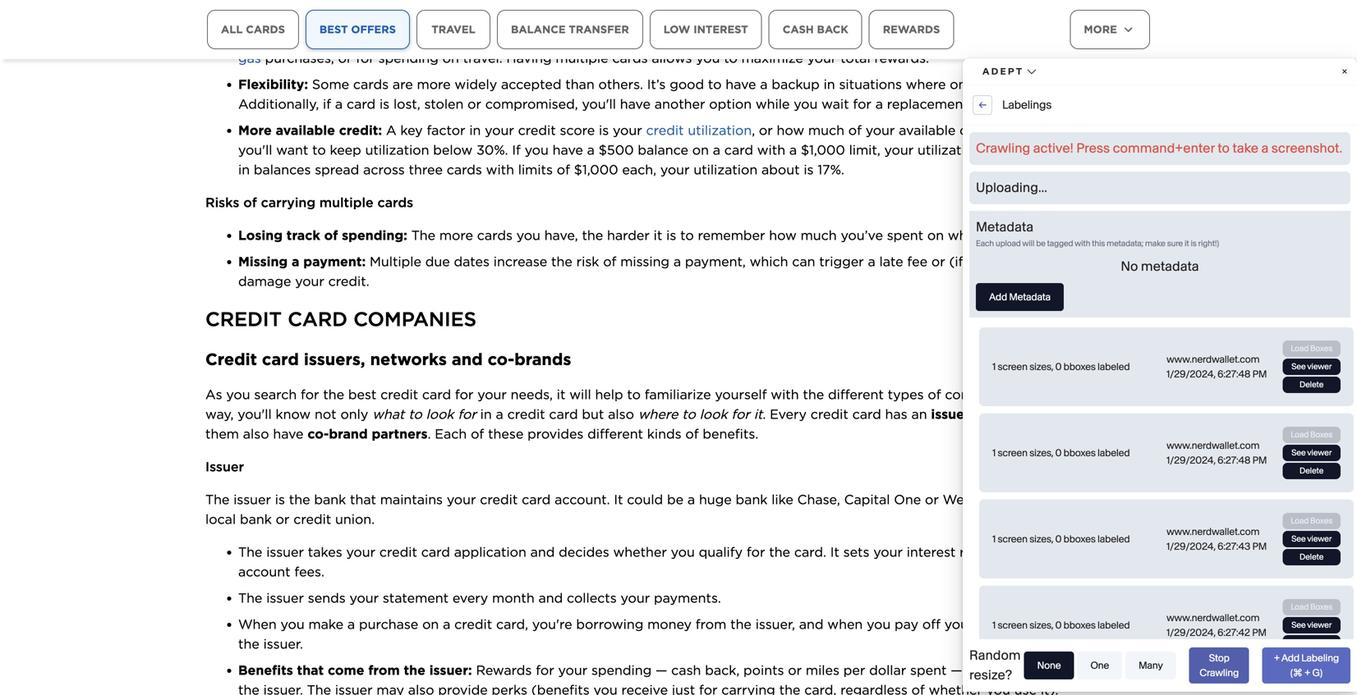 Task type: locate. For each thing, give the bounding box(es) containing it.
utilization down a at the top of the page
[[365, 142, 429, 158]]

1 $500 from the left
[[599, 142, 634, 158]]

you left qualify on the bottom of page
[[671, 545, 695, 561]]

benefits that come from the issuer:
[[238, 663, 472, 679]]

credit inside as you search for the best credit card for your needs, it will help to familiarize yourself with the different types of companies in the industry. that way, you'll know not only
[[381, 387, 418, 403]]

another
[[655, 96, 705, 112]]

rewards inside rewards for your spending — cash back, points or miles per dollar spent — are typically paid to you by the issuer. the issuer may also provide perks (benefits you receive just for carrying the card, regardless of whether you use it).
[[476, 663, 532, 679]]

back
[[817, 23, 849, 36]]

the inside multiple due dates increase the risk of missing a payment, which can trigger a late fee or (if it's late enough) even damage your credit.
[[551, 254, 573, 270]]

1 vertical spatial carrying
[[722, 683, 776, 696]]

or left miles
[[788, 663, 802, 679]]

card, inside rewards for your spending — cash back, points or miles per dollar spent — are typically paid to you by the issuer. the issuer may also provide perks (benefits you receive just for carrying the card, regardless of whether you use it).
[[805, 683, 837, 696]]

you right as
[[226, 387, 250, 403]]

1 horizontal spatial $500
[[1110, 142, 1146, 158]]

local
[[205, 512, 236, 528]]

takes
[[308, 545, 342, 561]]

issuer:
[[430, 663, 472, 679]]

much down wait
[[808, 123, 845, 139]]

each
[[435, 427, 467, 443]]

cards up gas
[[246, 23, 285, 36]]

rewards for rewards for your spending — cash back, points or miles per dollar spent — are typically paid to you by the issuer. the issuer may also provide perks (benefits you receive just for carrying the card, regardless of whether you use it).
[[476, 663, 532, 679]]

are inside rewards for your spending — cash back, points or miles per dollar spent — are typically paid to you by the issuer. the issuer may also provide perks (benefits you receive just for carrying the card, regardless of whether you use it).
[[967, 663, 987, 679]]

rate
[[642, 31, 667, 47], [960, 545, 985, 561]]

card
[[410, 31, 438, 47], [978, 77, 1007, 93], [347, 96, 376, 112], [725, 142, 753, 158], [262, 350, 299, 370], [422, 387, 451, 403], [549, 407, 578, 423], [853, 407, 881, 423], [522, 492, 551, 508], [421, 545, 450, 561]]

1 vertical spatial are
[[967, 663, 987, 679]]

50%.
[[1000, 142, 1031, 158]]

you down backup
[[794, 96, 818, 112]]

2 issuer. from the top
[[263, 683, 303, 696]]

just
[[672, 683, 695, 696]]

your inside rewards for your spending — cash back, points or miles per dollar spent — are typically paid to you by the issuer. the issuer may also provide perks (benefits you receive just for carrying the card, regardless of whether you use it).
[[558, 663, 588, 679]]

accepted
[[501, 77, 562, 93]]

2 — from the left
[[951, 663, 963, 679]]

0 vertical spatial much
[[808, 123, 845, 139]]

product offers quick filters tab list
[[207, 10, 1014, 95]]

have down ideally,
[[1076, 142, 1106, 158]]

it inside the issuer takes your credit card application and decides whether you qualify for the card. it sets your interest rate and charges any account fees.
[[830, 545, 840, 561]]

1 vertical spatial card.
[[794, 545, 827, 561]]

cards inside product offers quick filters tab list
[[246, 23, 285, 36]]

0 vertical spatial one
[[379, 31, 406, 47]]

issuer. inside when you make a purchase on a credit card, you're borrowing money from the issuer, and when you pay off your card, you're paying back the issuer.
[[263, 637, 303, 653]]

where inside some cards are more widely accepted than others. it's good to have a backup in situations where one card isn't accepted. additionally, if a card is lost, stolen or compromised, you'll have another option while you wait for a replacement.
[[906, 77, 946, 93]]

pay left off
[[895, 617, 919, 633]]

the down come
[[307, 683, 331, 696]]

that
[[350, 492, 376, 508], [297, 663, 324, 679]]

higher
[[541, 31, 583, 47]]

1 vertical spatial much
[[801, 228, 837, 244]]

rate inside the maximizing rewards: one card may pay you a higher rewards rate on groceries . another may reward you handsomely at restaurants , or on gas purchases, or for spending on travel. having multiple cards allows you to maximize your total rewards.
[[642, 31, 667, 47]]

0 horizontal spatial carrying
[[261, 195, 316, 211]]

could right account.
[[627, 492, 663, 508]]

1 if from the left
[[512, 142, 521, 158]]

0 vertical spatial which
[[948, 228, 987, 244]]

also
[[608, 407, 634, 423], [243, 427, 269, 443], [408, 683, 434, 696]]

are left "typically"
[[967, 663, 987, 679]]

to inside , or how much of your available credit you're using. ideally, you'll want to keep utilization below 30%. if you have a $500 balance on a card with a $1,000 limit, your utilization is 50%. if you have $500 in balances spread across three cards with limits of $1,000 each, your utilization about is 17%.
[[312, 142, 326, 158]]

look
[[426, 407, 454, 423], [700, 407, 728, 423]]

like
[[772, 492, 794, 508]]

are up lost,
[[393, 77, 413, 93]]

1 horizontal spatial —
[[951, 663, 963, 679]]

issuer. down benefits
[[263, 683, 303, 696]]

different down the 'but'
[[588, 427, 643, 443]]

are
[[393, 77, 413, 93], [967, 663, 987, 679]]

of inside rewards for your spending — cash back, points or miles per dollar spent — are typically paid to you by the issuer. the issuer may also provide perks (benefits you receive just for carrying the card, regardless of whether you use it).
[[912, 683, 925, 696]]

credit up statement
[[380, 545, 417, 561]]

the inside the issuer is the bank that maintains your credit card account. it could be a huge bank like chase, capital one or wells fargo, or it could be your local bank or credit union.
[[205, 492, 230, 508]]

0 horizontal spatial multiple
[[320, 195, 374, 211]]

the left issuer: in the left bottom of the page
[[404, 663, 426, 679]]

different inside as you search for the best credit card for your needs, it will help to familiarize yourself with the different types of companies in the industry. that way, you'll know not only
[[828, 387, 884, 403]]

2 available from the left
[[899, 123, 956, 139]]

the inside the issuer takes your credit card application and decides whether you qualify for the card. it sets your interest rate and charges any account fees.
[[769, 545, 790, 561]]

0 horizontal spatial rate
[[642, 31, 667, 47]]

utilization
[[688, 123, 752, 139], [365, 142, 429, 158], [918, 142, 982, 158], [694, 162, 758, 178]]

multiple
[[556, 50, 609, 66], [320, 195, 374, 211]]

whether inside rewards for your spending — cash back, points or miles per dollar spent — are typically paid to you by the issuer. the issuer may also provide perks (benefits you receive just for carrying the card, regardless of whether you use it).
[[929, 683, 983, 696]]

pay up the travel.
[[474, 31, 498, 47]]

credit inside , or how much of your available credit you're using. ideally, you'll want to keep utilization below 30%. if you have a $500 balance on a card with a $1,000 limit, your utilization is 50%. if you have $500 in balances spread across three cards with limits of $1,000 each, your utilization about is 17%.
[[960, 123, 998, 139]]

fee
[[907, 254, 928, 270]]

how up can
[[769, 228, 797, 244]]

you
[[502, 31, 526, 47], [897, 31, 921, 47], [696, 50, 720, 66], [794, 96, 818, 112], [525, 142, 549, 158], [1048, 142, 1072, 158], [517, 228, 541, 244], [226, 387, 250, 403], [671, 545, 695, 561], [281, 617, 305, 633], [867, 617, 891, 633], [1100, 663, 1124, 679], [594, 683, 618, 696], [987, 683, 1011, 696]]

more for more
[[1084, 23, 1117, 36]]

0 horizontal spatial rewards
[[476, 663, 532, 679]]

, inside , or how much of your available credit you're using. ideally, you'll want to keep utilization below 30%. if you have a $500 balance on a card with a $1,000 limit, your utilization is 50%. if you have $500 in balances spread across three cards with limits of $1,000 each, your utilization about is 17%.
[[752, 123, 755, 139]]

2 vertical spatial you'll
[[238, 407, 272, 423]]

of inside . many of them also have
[[1114, 407, 1128, 423]]

it down yourself
[[754, 407, 763, 423]]

in
[[824, 77, 835, 93], [469, 123, 481, 139], [238, 162, 250, 178], [1020, 387, 1031, 403], [480, 407, 492, 423]]

or inside some cards are more widely accepted than others. it's good to have a backup in situations where one card isn't accepted. additionally, if a card is lost, stolen or compromised, you'll have another option while you wait for a replacement.
[[468, 96, 482, 112]]

1 horizontal spatial it
[[830, 545, 840, 561]]

cards right some
[[353, 77, 389, 93]]

0 vertical spatial pay
[[474, 31, 498, 47]]

rewards inside "link"
[[883, 23, 940, 36]]

issuer. up benefits
[[263, 637, 303, 653]]

which inside multiple due dates increase the risk of missing a payment, which can trigger a late fee or (if it's late enough) even damage your credit.
[[750, 254, 788, 270]]

spending up the receive
[[592, 663, 652, 679]]

is up account
[[275, 492, 285, 508]]

to inside as you search for the best credit card for your needs, it will help to familiarize yourself with the different types of companies in the industry. that way, you'll know not only
[[627, 387, 641, 403]]

interest
[[907, 545, 956, 561]]

be
[[667, 492, 684, 508], [1097, 492, 1114, 508]]

is inside the issuer is the bank that maintains your credit card account. it could be a huge bank like chase, capital one or wells fargo, or it could be your local bank or credit union.
[[275, 492, 285, 508]]

more
[[417, 77, 451, 93], [440, 228, 473, 244]]

at
[[1008, 31, 1021, 47]]

you'll inside some cards are more widely accepted than others. it's good to have a backup in situations where one card isn't accepted. additionally, if a card is lost, stolen or compromised, you'll have another option while you wait for a replacement.
[[582, 96, 616, 112]]

balance transfer link
[[497, 10, 643, 49]]

more for more available credit: a key factor in your credit score is your credit utilization
[[238, 123, 272, 139]]

2 if from the left
[[1035, 142, 1044, 158]]

per
[[844, 663, 866, 679]]

is inside some cards are more widely accepted than others. it's good to have a backup in situations where one card isn't accepted. additionally, if a card is lost, stolen or compromised, you'll have another option while you wait for a replacement.
[[380, 96, 390, 112]]

card. up enough)
[[991, 228, 1023, 244]]

available up 'want'
[[276, 123, 335, 139]]

1 horizontal spatial multiple
[[556, 50, 609, 66]]

carrying
[[261, 195, 316, 211], [722, 683, 776, 696]]

make
[[309, 617, 344, 633]]

you inside the issuer takes your credit card application and decides whether you qualify for the card. it sets your interest rate and charges any account fees.
[[671, 545, 695, 561]]

you left the receive
[[594, 683, 618, 696]]

1 vertical spatial rewards
[[476, 663, 532, 679]]

it right account.
[[614, 492, 623, 508]]

1 horizontal spatial carrying
[[722, 683, 776, 696]]

when
[[238, 617, 277, 633]]

issuer inside the issuer takes your credit card application and decides whether you qualify for the card. it sets your interest rate and charges any account fees.
[[266, 545, 304, 561]]

1 vertical spatial whether
[[929, 683, 983, 696]]

rewards up perks
[[476, 663, 532, 679]]

in up wait
[[824, 77, 835, 93]]

0 vertical spatial more
[[417, 77, 451, 93]]

have inside . many of them also have
[[273, 427, 304, 443]]

1 horizontal spatial from
[[696, 617, 727, 633]]

your inside as you search for the best credit card for your needs, it will help to familiarize yourself with the different types of companies in the industry. that way, you'll know not only
[[478, 387, 507, 403]]

card inside the issuer is the bank that maintains your credit card account. it could be a huge bank like chase, capital one or wells fargo, or it could be your local bank or credit union.
[[522, 492, 551, 508]]

1 horizontal spatial more
[[1084, 23, 1117, 36]]

the up not
[[323, 387, 344, 403]]

1 horizontal spatial whether
[[929, 683, 983, 696]]

credit down every on the left bottom
[[455, 617, 492, 633]]

0 horizontal spatial if
[[512, 142, 521, 158]]

1 vertical spatial rate
[[960, 545, 985, 561]]

card up "search"
[[262, 350, 299, 370]]

0 vertical spatial that
[[350, 492, 376, 508]]

more down additionally,
[[238, 123, 272, 139]]

you down using.
[[1048, 142, 1072, 158]]

also down help
[[608, 407, 634, 423]]

on inside when you make a purchase on a credit card, you're borrowing money from the issuer, and when you pay off your card, you're paying back the issuer.
[[422, 617, 439, 633]]

$1,000 up 17%.
[[801, 142, 845, 158]]

different
[[828, 387, 884, 403], [588, 427, 643, 443]]

credit down compromised,
[[518, 123, 556, 139]]

maximize
[[742, 50, 804, 66]]

from right come
[[368, 663, 400, 679]]

track
[[287, 228, 320, 244]]

of right the regardless
[[912, 683, 925, 696]]

of right risk
[[603, 254, 617, 270]]

0 vertical spatial rate
[[642, 31, 667, 47]]

or inside multiple due dates increase the risk of missing a payment, which can trigger a late fee or (if it's late enough) even damage your credit.
[[932, 254, 946, 270]]

balance transfer
[[511, 23, 629, 36]]

1 vertical spatial spending
[[592, 663, 652, 679]]

0 horizontal spatial $500
[[599, 142, 634, 158]]

0 horizontal spatial be
[[667, 492, 684, 508]]

1 horizontal spatial different
[[828, 387, 884, 403]]

1 vertical spatial where
[[638, 407, 678, 423]]

0 horizontal spatial which
[[750, 254, 788, 270]]

that
[[1120, 387, 1149, 403]]

late right it's
[[990, 254, 1014, 270]]

0 vertical spatial rewards
[[883, 23, 940, 36]]

cards down rewards
[[612, 50, 648, 66]]

card left has at bottom right
[[853, 407, 881, 423]]

issuer inside the issuer is the bank that maintains your credit card account. it could be a huge bank like chase, capital one or wells fargo, or it could be your local bank or credit union.
[[234, 492, 271, 508]]

payment:
[[303, 254, 366, 270]]

1 horizontal spatial are
[[967, 663, 987, 679]]

best
[[348, 387, 377, 403]]

on
[[671, 31, 688, 47], [1123, 31, 1139, 47], [443, 50, 459, 66], [692, 142, 709, 158], [928, 228, 944, 244], [422, 617, 439, 633]]

whether inside the issuer takes your credit card application and decides whether you qualify for the card. it sets your interest rate and charges any account fees.
[[613, 545, 667, 561]]

pay inside the maximizing rewards: one card may pay you a higher rewards rate on groceries . another may reward you handsomely at restaurants , or on gas purchases, or for spending on travel. having multiple cards allows you to maximize your total rewards.
[[474, 31, 498, 47]]

1 horizontal spatial available
[[899, 123, 956, 139]]

0 horizontal spatial ,
[[752, 123, 755, 139]]

0 vertical spatial whether
[[613, 545, 667, 561]]

brand
[[329, 427, 368, 443]]

the left risk
[[551, 254, 573, 270]]

maintains
[[380, 492, 443, 508]]

1 vertical spatial pay
[[895, 617, 919, 633]]

2 vertical spatial also
[[408, 683, 434, 696]]

on down statement
[[422, 617, 439, 633]]

1 horizontal spatial could
[[1057, 492, 1094, 508]]

0 horizontal spatial late
[[880, 254, 904, 270]]

to left keep
[[312, 142, 326, 158]]

0 horizontal spatial it
[[614, 492, 623, 508]]

0 horizontal spatial could
[[627, 492, 663, 508]]

credit
[[518, 123, 556, 139], [646, 123, 684, 139], [960, 123, 998, 139], [381, 387, 418, 403], [507, 407, 545, 423], [811, 407, 849, 423], [480, 492, 518, 508], [294, 512, 331, 528], [380, 545, 417, 561], [455, 617, 492, 633]]

collects
[[567, 591, 617, 607]]

you'll inside as you search for the best credit card for your needs, it will help to familiarize yourself with the different types of companies in the industry. that way, you'll know not only
[[238, 407, 272, 423]]

1 vertical spatial $1,000
[[574, 162, 618, 178]]

1 horizontal spatial $1,000
[[801, 142, 845, 158]]

0 vertical spatial where
[[906, 77, 946, 93]]

and left decides
[[530, 545, 555, 561]]

from
[[696, 617, 727, 633], [368, 663, 400, 679]]

bank
[[314, 492, 346, 508], [736, 492, 768, 508], [240, 512, 272, 528]]

and left when
[[799, 617, 824, 633]]

missing
[[621, 254, 670, 270]]

it inside the issuer is the bank that maintains your credit card account. it could be a huge bank like chase, capital one or wells fargo, or it could be your local bank or credit union.
[[614, 492, 623, 508]]

0 vertical spatial from
[[696, 617, 727, 633]]

balance
[[511, 23, 566, 36]]

the left the "issuer," at the right
[[731, 617, 752, 633]]

familiarize
[[645, 387, 711, 403]]

you're inside , or how much of your available credit you're using. ideally, you'll want to keep utilization below 30%. if you have a $500 balance on a card with a $1,000 limit, your utilization is 50%. if you have $500 in balances spread across three cards with limits of $1,000 each, your utilization about is 17%.
[[1002, 123, 1042, 139]]

. left many at the bottom of page
[[1069, 407, 1072, 423]]

the for sends
[[238, 591, 262, 607]]

1 vertical spatial which
[[750, 254, 788, 270]]

a
[[530, 31, 537, 47], [760, 77, 768, 93], [335, 96, 343, 112], [876, 96, 883, 112], [587, 142, 595, 158], [713, 142, 721, 158], [790, 142, 797, 158], [292, 254, 300, 270], [674, 254, 681, 270], [868, 254, 876, 270], [496, 407, 504, 423], [1002, 407, 1010, 423], [688, 492, 695, 508], [348, 617, 355, 633], [443, 617, 451, 633]]

. left every
[[763, 407, 766, 423]]

0 vertical spatial how
[[777, 123, 805, 139]]

1 vertical spatial co-
[[308, 427, 329, 443]]

may up the travel.
[[442, 31, 470, 47]]

the down like
[[769, 545, 790, 561]]

0 vertical spatial also
[[608, 407, 634, 423]]

0 vertical spatial different
[[828, 387, 884, 403]]

regardless
[[841, 683, 908, 696]]

card right the offers
[[410, 31, 438, 47]]

every
[[453, 591, 488, 607]]

1 vertical spatial multiple
[[320, 195, 374, 211]]

it left will
[[557, 387, 566, 403]]

a down statement
[[443, 617, 451, 633]]

from down payments.
[[696, 617, 727, 633]]

spread
[[315, 162, 359, 178]]

points
[[744, 663, 784, 679]]

on inside , or how much of your available credit you're using. ideally, you'll want to keep utilization below 30%. if you have a $500 balance on a card with a $1,000 limit, your utilization is 50%. if you have $500 in balances spread across three cards with limits of $1,000 each, your utilization about is 17%.
[[692, 142, 709, 158]]

a inside the maximizing rewards: one card may pay you a higher rewards rate on groceries . another may reward you handsomely at restaurants , or on gas purchases, or for spending on travel. having multiple cards allows you to maximize your total rewards.
[[530, 31, 537, 47]]

1 horizontal spatial that
[[350, 492, 376, 508]]

in up 30%.
[[469, 123, 481, 139]]

that up union.
[[350, 492, 376, 508]]

that inside the issuer is the bank that maintains your credit card account. it could be a huge bank like chase, capital one or wells fargo, or it could be your local bank or credit union.
[[350, 492, 376, 508]]

gas
[[238, 50, 261, 66]]

you up increase
[[517, 228, 541, 244]]

1 horizontal spatial where
[[906, 77, 946, 93]]

issuer up account
[[266, 545, 304, 561]]

rate up allows
[[642, 31, 667, 47]]

. inside . many of them also have
[[1069, 407, 1072, 423]]

offers
[[351, 23, 396, 36]]

more inside 'popup button'
[[1084, 23, 1117, 36]]

use
[[1015, 683, 1037, 696]]

account.
[[555, 492, 610, 508]]

rewards for rewards
[[883, 23, 940, 36]]

1 vertical spatial ,
[[752, 123, 755, 139]]

1 horizontal spatial late
[[990, 254, 1014, 270]]

issuers,
[[304, 350, 365, 370]]

with up every
[[771, 387, 799, 403]]

1 vertical spatial spent
[[910, 663, 947, 679]]

you inside some cards are more widely accepted than others. it's good to have a backup in situations where one card isn't accepted. additionally, if a card is lost, stolen or compromised, you'll have another option while you wait for a replacement.
[[794, 96, 818, 112]]

on down 'credit utilization' link
[[692, 142, 709, 158]]

co- up needs,
[[488, 350, 515, 370]]

1 vertical spatial issuer.
[[263, 683, 303, 696]]

which up it's
[[948, 228, 987, 244]]

0 horizontal spatial also
[[243, 427, 269, 443]]

0 horizontal spatial are
[[393, 77, 413, 93]]

credit card companies
[[205, 308, 477, 332]]

1 horizontal spatial ,
[[1098, 31, 1101, 47]]

could
[[627, 492, 663, 508], [1057, 492, 1094, 508]]

co- down not
[[308, 427, 329, 443]]

your inside when you make a purchase on a credit card, you're borrowing money from the issuer, and when you pay off your card, you're paying back the issuer.
[[945, 617, 974, 633]]

with down 30%.
[[486, 162, 514, 178]]

. inside the maximizing rewards: one card may pay you a higher rewards rate on groceries . another may reward you handsomely at restaurants , or on gas purchases, or for spending on travel. having multiple cards allows you to maximize your total rewards.
[[752, 31, 756, 47]]

industry.
[[1060, 387, 1116, 403]]

may
[[442, 31, 470, 47], [817, 31, 845, 47], [377, 683, 404, 696]]

if right 30%.
[[512, 142, 521, 158]]

1 horizontal spatial card,
[[805, 683, 837, 696]]

. up maximize at right
[[752, 31, 756, 47]]

1 vertical spatial more
[[440, 228, 473, 244]]

0 horizontal spatial one
[[379, 31, 406, 47]]

may up total
[[817, 31, 845, 47]]

option
[[709, 96, 752, 112]]

are inside some cards are more widely accepted than others. it's good to have a backup in situations where one card isn't accepted. additionally, if a card is lost, stolen or compromised, you'll have another option while you wait for a replacement.
[[393, 77, 413, 93]]

in inside some cards are more widely accepted than others. it's good to have a backup in situations where one card isn't accepted. additionally, if a card is lost, stolen or compromised, you'll have another option while you wait for a replacement.
[[824, 77, 835, 93]]

1 vertical spatial one
[[894, 492, 921, 508]]

0 horizontal spatial more
[[238, 123, 272, 139]]

of inside multiple due dates increase the risk of missing a payment, which can trigger a late fee or (if it's late enough) even damage your credit.
[[603, 254, 617, 270]]

credit
[[205, 308, 282, 332]]

1 issuer. from the top
[[263, 637, 303, 653]]

1 horizontal spatial rewards
[[883, 23, 940, 36]]

,
[[1098, 31, 1101, 47], [752, 123, 755, 139]]

or inside rewards for your spending — cash back, points or miles per dollar spent — are typically paid to you by the issuer. the issuer may also provide perks (benefits you receive just for carrying the card, regardless of whether you use it).
[[788, 663, 802, 679]]

1 vertical spatial also
[[243, 427, 269, 443]]

1 vertical spatial from
[[368, 663, 400, 679]]

others.
[[599, 77, 643, 93]]

0 vertical spatial it
[[614, 492, 623, 508]]

it
[[614, 492, 623, 508], [830, 545, 840, 561]]

to right paid
[[1083, 663, 1096, 679]]

late
[[880, 254, 904, 270], [990, 254, 1014, 270]]

has
[[885, 407, 908, 423]]

issuer down the benefits that come from the issuer:
[[335, 683, 373, 696]]

gas link
[[238, 50, 261, 66]]

0 horizontal spatial pay
[[474, 31, 498, 47]]

the down points
[[779, 683, 801, 696]]

—
[[656, 663, 668, 679], [951, 663, 963, 679]]

how
[[777, 123, 805, 139], [769, 228, 797, 244]]

cards down below
[[447, 162, 482, 178]]

2 horizontal spatial bank
[[736, 492, 768, 508]]

credit:
[[339, 123, 382, 139]]

or down rewards:
[[338, 50, 352, 66]]

1 vertical spatial that
[[297, 663, 324, 679]]

spent right dollar
[[910, 663, 947, 679]]

1 horizontal spatial which
[[948, 228, 987, 244]]

available
[[276, 123, 335, 139], [899, 123, 956, 139]]

a inside the issuer is the bank that maintains your credit card account. it could be a huge bank like chase, capital one or wells fargo, or it could be your local bank or credit union.
[[688, 492, 695, 508]]

1 horizontal spatial if
[[1035, 142, 1044, 158]]

2 vertical spatial with
[[771, 387, 799, 403]]

statement
[[383, 591, 449, 607]]

good
[[670, 77, 704, 93]]

cards inside the maximizing rewards: one card may pay you a higher rewards rate on groceries . another may reward you handsomely at restaurants , or on gas purchases, or for spending on travel. having multiple cards allows you to maximize your total rewards.
[[612, 50, 648, 66]]

0 vertical spatial ,
[[1098, 31, 1101, 47]]

1 horizontal spatial rate
[[960, 545, 985, 561]]

a down score
[[587, 142, 595, 158]]

want
[[276, 142, 308, 158]]

the inside the issuer takes your credit card application and decides whether you qualify for the card. it sets your interest rate and charges any account fees.
[[238, 545, 262, 561]]

0 vertical spatial are
[[393, 77, 413, 93]]

1 horizontal spatial pay
[[895, 617, 919, 633]]

0 horizontal spatial co-
[[308, 427, 329, 443]]

1 horizontal spatial one
[[894, 492, 921, 508]]

borrowing
[[576, 617, 644, 633]]

the issuer is the bank that maintains your credit card account. it could be a huge bank like chase, capital one or wells fargo, or it could be your local bank or credit union.
[[205, 492, 1147, 528]]

how inside , or how much of your available credit you're using. ideally, you'll want to keep utilization below 30%. if you have a $500 balance on a card with a $1,000 limit, your utilization is 50%. if you have $500 in balances spread across three cards with limits of $1,000 each, your utilization about is 17%.
[[777, 123, 805, 139]]

low interest link
[[650, 10, 762, 49]]

from inside when you make a purchase on a credit card, you're borrowing money from the issuer, and when you pay off your card, you're paying back the issuer.
[[696, 617, 727, 633]]

groceries link
[[692, 31, 752, 47]]

every
[[770, 407, 807, 423]]

needs,
[[511, 387, 553, 403]]

, inside the maximizing rewards: one card may pay you a higher rewards rate on groceries . another may reward you handsomely at restaurants , or on gas purchases, or for spending on travel. having multiple cards allows you to maximize your total rewards.
[[1098, 31, 1101, 47]]

cards
[[246, 23, 285, 36], [612, 50, 648, 66], [353, 77, 389, 93], [447, 162, 482, 178], [378, 195, 413, 211], [477, 228, 513, 244]]

to inside rewards for your spending — cash back, points or miles per dollar spent — are typically paid to you by the issuer. the issuer may also provide perks (benefits you receive just for carrying the card, regardless of whether you use it).
[[1083, 663, 1096, 679]]

card down 'credit utilization' link
[[725, 142, 753, 158]]

0 vertical spatial multiple
[[556, 50, 609, 66]]

issuer down account
[[266, 591, 304, 607]]

0 vertical spatial spending
[[378, 50, 439, 66]]



Task type: describe. For each thing, give the bounding box(es) containing it.
or up account
[[276, 512, 290, 528]]

compromised,
[[485, 96, 578, 112]]

miles
[[806, 663, 840, 679]]

dollar
[[869, 663, 907, 679]]

on down travel link
[[443, 50, 459, 66]]

travel link
[[417, 10, 491, 49]]

0 vertical spatial $1,000
[[801, 142, 845, 158]]

issuer for the issuer takes your credit card application and decides whether you qualify for the card. it sets your interest rate and charges any account fees.
[[266, 545, 304, 561]]

1 could from the left
[[627, 492, 663, 508]]

one inside the issuer is the bank that maintains your credit card account. it could be a huge bank like chase, capital one or wells fargo, or it could be your local bank or credit union.
[[894, 492, 921, 508]]

you're left paying
[[1014, 617, 1054, 633]]

or right restaurants link
[[1105, 31, 1119, 47]]

may inside rewards for your spending — cash back, points or miles per dollar spent — are typically paid to you by the issuer. the issuer may also provide perks (benefits you receive just for carrying the card, regardless of whether you use it).
[[377, 683, 404, 696]]

month
[[492, 591, 535, 607]]

you inside as you search for the best credit card for your needs, it will help to familiarize yourself with the different types of companies in the industry. that way, you'll know not only
[[226, 387, 250, 403]]

a up about
[[790, 142, 797, 158]]

reward
[[849, 31, 893, 47]]

in up these
[[480, 407, 492, 423]]

spending inside rewards for your spending — cash back, points or miles per dollar spent — are typically paid to you by the issuer. the issuer may also provide perks (benefits you receive just for carrying the card, regardless of whether you use it).
[[592, 663, 652, 679]]

credit
[[205, 350, 257, 370]]

credit up balance
[[646, 123, 684, 139]]

your inside multiple due dates increase the risk of missing a payment, which can trigger a late fee or (if it's late enough) even damage your credit.
[[295, 274, 324, 290]]

2 could from the left
[[1057, 492, 1094, 508]]

or left wells
[[925, 492, 939, 508]]

all
[[221, 23, 243, 36]]

card inside the issuer takes your credit card application and decides whether you qualify for the card. it sets your interest rate and charges any account fees.
[[421, 545, 450, 561]]

for inside the issuer takes your credit card application and decides whether you qualify for the card. it sets your interest rate and charges any account fees.
[[747, 545, 765, 561]]

an
[[912, 407, 927, 423]]

and inside when you make a purchase on a credit card, you're borrowing money from the issuer, and when you pay off your card, you're paying back the issuer.
[[799, 617, 824, 633]]

can
[[792, 254, 816, 270]]

cards inside , or how much of your available credit you're using. ideally, you'll want to keep utilization below 30%. if you have a $500 balance on a card with a $1,000 limit, your utilization is 50%. if you have $500 in balances spread across three cards with limits of $1,000 each, your utilization about is 17%.
[[447, 162, 482, 178]]

factor
[[427, 123, 466, 139]]

credit down needs,
[[507, 407, 545, 423]]

charges
[[1018, 545, 1069, 561]]

replacement.
[[887, 96, 972, 112]]

all cards link
[[207, 10, 299, 49]]

them
[[205, 427, 239, 443]]

0 horizontal spatial card,
[[496, 617, 528, 633]]

you down groceries
[[696, 50, 720, 66]]

missing a payment:
[[238, 254, 370, 270]]

typically
[[991, 663, 1046, 679]]

to inside some cards are more widely accepted than others. it's good to have a backup in situations where one card isn't accepted. additionally, if a card is lost, stolen or compromised, you'll have another option while you wait for a replacement.
[[708, 77, 722, 93]]

rewards link
[[869, 10, 954, 49]]

you left the by
[[1100, 663, 1124, 679]]

rate inside the issuer takes your credit card application and decides whether you qualify for the card. it sets your interest rate and charges any account fees.
[[960, 545, 985, 561]]

of right the limits on the left top of page
[[557, 162, 570, 178]]

one inside the maximizing rewards: one card may pay you a higher rewards rate on groceries . another may reward you handsomely at restaurants , or on gas purchases, or for spending on travel. having multiple cards allows you to maximize your total rewards.
[[379, 31, 406, 47]]

back,
[[705, 663, 740, 679]]

2 be from the left
[[1097, 492, 1114, 508]]

the up every
[[803, 387, 824, 403]]

1 available from the left
[[276, 123, 335, 139]]

best
[[320, 23, 348, 36]]

to up payment,
[[680, 228, 694, 244]]

with inside as you search for the best credit card for your needs, it will help to familiarize yourself with the different types of companies in the industry. that way, you'll know not only
[[771, 387, 799, 403]]

is right score
[[599, 123, 609, 139]]

score
[[560, 123, 595, 139]]

networks
[[370, 350, 447, 370]]

you're down month
[[532, 617, 572, 633]]

more inside some cards are more widely accepted than others. it's good to have a backup in situations where one card isn't accepted. additionally, if a card is lost, stolen or compromised, you'll have another option while you wait for a replacement.
[[417, 77, 451, 93]]

the up network on the right bottom of page
[[1035, 387, 1056, 403]]

it).
[[1041, 683, 1059, 696]]

cash
[[783, 23, 814, 36]]

spending inside the maximizing rewards: one card may pay you a higher rewards rate on groceries . another may reward you handsomely at restaurants , or on gas purchases, or for spending on travel. having multiple cards allows you to maximize your total rewards.
[[378, 50, 439, 66]]

(if
[[949, 254, 963, 270]]

sends
[[308, 591, 346, 607]]

a down 'credit utilization' link
[[713, 142, 721, 158]]

you down "typically"
[[987, 683, 1011, 696]]

of right each
[[471, 427, 484, 443]]

a down you've
[[868, 254, 876, 270]]

you left make
[[281, 617, 305, 633]]

maximizing
[[238, 31, 314, 47]]

you up having in the left of the page
[[502, 31, 526, 47]]

card up credit:
[[347, 96, 376, 112]]

spending:
[[342, 228, 407, 244]]

issuer for the issuer sends your statement every month and collects your payments.
[[266, 591, 304, 607]]

2 look from the left
[[700, 407, 728, 423]]

fargo,
[[982, 492, 1023, 508]]

issuer. inside rewards for your spending — cash back, points or miles per dollar spent — are typically paid to you by the issuer. the issuer may also provide perks (benefits you receive just for carrying the card, regardless of whether you use it).
[[263, 683, 303, 696]]

much inside , or how much of your available credit you're using. ideally, you'll want to keep utilization below 30%. if you have a $500 balance on a card with a $1,000 limit, your utilization is 50%. if you have $500 in balances spread across three cards with limits of $1,000 each, your utilization about is 17%.
[[808, 123, 845, 139]]

also inside . many of them also have
[[243, 427, 269, 443]]

situations
[[839, 77, 902, 93]]

partners
[[372, 427, 428, 443]]

to inside the maximizing rewards: one card may pay you a higher rewards rate on groceries . another may reward you handsomely at restaurants , or on gas purchases, or for spending on travel. having multiple cards allows you to maximize your total rewards.
[[724, 50, 738, 66]]

multiple
[[370, 254, 421, 270]]

also inside rewards for your spending — cash back, points or miles per dollar spent — are typically paid to you by the issuer. the issuer may also provide perks (benefits you receive just for carrying the card, regardless of whether you use it).
[[408, 683, 434, 696]]

0 horizontal spatial that
[[297, 663, 324, 679]]

a up 'while'
[[760, 77, 768, 93]]

issuer right an
[[931, 407, 970, 423]]

trigger
[[819, 254, 864, 270]]

card. inside the issuer takes your credit card application and decides whether you qualify for the card. it sets your interest rate and charges any account fees.
[[794, 545, 827, 561]]

card right the one
[[978, 77, 1007, 93]]

and right month
[[539, 591, 563, 607]]

handsomely
[[925, 31, 1004, 47]]

on up allows
[[671, 31, 688, 47]]

2 horizontal spatial also
[[608, 407, 634, 423]]

help
[[595, 387, 623, 403]]

is up multiple due dates increase the risk of missing a payment, which can trigger a late fee or (if it's late enough) even damage your credit.
[[667, 228, 677, 244]]

of up limit,
[[849, 123, 862, 139]]

union.
[[335, 512, 375, 528]]

credit inside when you make a purchase on a credit card, you're borrowing money from the issuer, and when you pay off your card, you're paying back the issuer.
[[455, 617, 492, 633]]

card inside as you search for the best credit card for your needs, it will help to familiarize yourself with the different types of companies in the industry. that way, you'll know not only
[[422, 387, 451, 403]]

balance
[[638, 142, 689, 158]]

it up missing
[[654, 228, 663, 244]]

low
[[664, 23, 691, 36]]

limit,
[[849, 142, 881, 158]]

lost,
[[394, 96, 420, 112]]

co-brand partners . each of these provides different kinds of benefits.
[[308, 427, 759, 443]]

low interest
[[664, 23, 748, 36]]

or right fargo,
[[1027, 492, 1041, 508]]

1 be from the left
[[667, 492, 684, 508]]

utilization down 'credit utilization' link
[[694, 162, 758, 178]]

of right risks
[[243, 195, 257, 211]]

risks
[[205, 195, 239, 211]]

risks of carrying multiple cards
[[205, 195, 413, 211]]

back
[[1106, 617, 1137, 633]]

transfer
[[569, 23, 629, 36]]

issuer inside rewards for your spending — cash back, points or miles per dollar spent — are typically paid to you by the issuer. the issuer may also provide perks (benefits you receive just for carrying the card, regardless of whether you use it).
[[335, 683, 373, 696]]

a up these
[[496, 407, 504, 423]]

of right kinds
[[686, 427, 699, 443]]

about
[[762, 162, 800, 178]]

1 vertical spatial with
[[486, 162, 514, 178]]

have up option
[[726, 77, 756, 93]]

harder
[[607, 228, 650, 244]]

a down situations
[[876, 96, 883, 112]]

a
[[386, 123, 397, 139]]

have down score
[[553, 142, 583, 158]]

cards down across
[[378, 195, 413, 211]]

1 vertical spatial different
[[588, 427, 643, 443]]

having
[[506, 50, 552, 66]]

only
[[341, 407, 368, 423]]

you right when
[[867, 617, 891, 633]]

spent inside rewards for your spending — cash back, points or miles per dollar spent — are typically paid to you by the issuer. the issuer may also provide perks (benefits you receive just for carrying the card, regardless of whether you use it).
[[910, 663, 947, 679]]

the down benefits
[[238, 683, 259, 696]]

companies
[[945, 387, 1016, 403]]

the up due
[[411, 228, 436, 244]]

0 horizontal spatial from
[[368, 663, 400, 679]]

credit up application at the bottom of page
[[480, 492, 518, 508]]

1 look from the left
[[426, 407, 454, 423]]

and down companies
[[974, 407, 998, 423]]

on up fee
[[928, 228, 944, 244]]

credit up "takes"
[[294, 512, 331, 528]]

payments.
[[654, 591, 721, 607]]

issuer for the issuer is the bank that maintains your credit card account. it could be a huge bank like chase, capital one or wells fargo, or it could be your local bank or credit union.
[[234, 492, 271, 508]]

keep
[[330, 142, 361, 158]]

2 late from the left
[[990, 254, 1014, 270]]

cards inside some cards are more widely accepted than others. it's good to have a backup in situations where one card isn't accepted. additionally, if a card is lost, stolen or compromised, you'll have another option while you wait for a replacement.
[[353, 77, 389, 93]]

it inside as you search for the best credit card for your needs, it will help to familiarize yourself with the different types of companies in the industry. that way, you'll know not only
[[557, 387, 566, 403]]

three
[[409, 162, 443, 178]]

issuer
[[205, 460, 244, 476]]

have down 'others.'
[[620, 96, 651, 112]]

using.
[[1046, 123, 1084, 139]]

wells
[[943, 492, 978, 508]]

you'll inside , or how much of your available credit you're using. ideally, you'll want to keep utilization below 30%. if you have a $500 balance on a card with a $1,000 limit, your utilization is 50%. if you have $500 in balances spread across three cards with limits of $1,000 each, your utilization about is 17%.
[[238, 142, 272, 158]]

card up provides
[[549, 407, 578, 423]]

you up rewards.
[[897, 31, 921, 47]]

2 horizontal spatial may
[[817, 31, 845, 47]]

carrying inside rewards for your spending — cash back, points or miles per dollar spent — are typically paid to you by the issuer. the issuer may also provide perks (benefits you receive just for carrying the card, regardless of whether you use it).
[[722, 683, 776, 696]]

in inside , or how much of your available credit you're using. ideally, you'll want to keep utilization below 30%. if you have a $500 balance on a card with a $1,000 limit, your utilization is 50%. if you have $500 in balances spread across three cards with limits of $1,000 each, your utilization about is 17%.
[[238, 162, 250, 178]]

card inside the maximizing rewards: one card may pay you a higher rewards rate on groceries . another may reward you handsomely at restaurants , or on gas purchases, or for spending on travel. having multiple cards allows you to maximize your total rewards.
[[410, 31, 438, 47]]

multiple inside the maximizing rewards: one card may pay you a higher rewards rate on groceries . another may reward you handsomely at restaurants , or on gas purchases, or for spending on travel. having multiple cards allows you to maximize your total rewards.
[[556, 50, 609, 66]]

0 vertical spatial carrying
[[261, 195, 316, 211]]

application
[[454, 545, 527, 561]]

receive
[[622, 683, 668, 696]]

not
[[315, 407, 337, 423]]

the up risk
[[582, 228, 603, 244]]

2 $500 from the left
[[1110, 142, 1146, 158]]

you've
[[841, 228, 883, 244]]

. left each
[[428, 427, 431, 443]]

for inside the maximizing rewards: one card may pay you a higher rewards rate on groceries . another may reward you handsomely at restaurants , or on gas purchases, or for spending on travel. having multiple cards allows you to maximize your total rewards.
[[356, 50, 375, 66]]

pay inside when you make a purchase on a credit card, you're borrowing money from the issuer, and when you pay off your card, you're paying back the issuer.
[[895, 617, 919, 633]]

a right missing
[[674, 254, 681, 270]]

to down familiarize
[[682, 407, 696, 423]]

qualify
[[699, 545, 743, 561]]

if
[[323, 96, 331, 112]]

is left 17%.
[[804, 162, 814, 178]]

card inside , or how much of your available credit you're using. ideally, you'll want to keep utilization below 30%. if you have a $500 balance on a card with a $1,000 limit, your utilization is 50%. if you have $500 in balances spread across three cards with limits of $1,000 each, your utilization about is 17%.
[[725, 142, 753, 158]]

a right if
[[335, 96, 343, 112]]

the inside rewards for your spending — cash back, points or miles per dollar spent — are typically paid to you by the issuer. the issuer may also provide perks (benefits you receive just for carrying the card, regardless of whether you use it).
[[307, 683, 331, 696]]

the inside the issuer is the bank that maintains your credit card account. it could be a huge bank like chase, capital one or wells fargo, or it could be your local bank or credit union.
[[289, 492, 310, 508]]

issuer,
[[756, 617, 795, 633]]

remember
[[698, 228, 765, 244]]

credit card issuers, networks and co-brands
[[205, 350, 571, 370]]

2 horizontal spatial card,
[[978, 617, 1010, 633]]

yourself
[[715, 387, 767, 403]]

of up payment:
[[324, 228, 338, 244]]

0 horizontal spatial $1,000
[[574, 162, 618, 178]]

a right make
[[348, 617, 355, 633]]

utilization down replacement.
[[918, 142, 982, 158]]

1 — from the left
[[656, 663, 668, 679]]

chase,
[[798, 492, 840, 508]]

1 horizontal spatial bank
[[314, 492, 346, 508]]

credit right every
[[811, 407, 849, 423]]

the for takes
[[238, 545, 262, 561]]

on right restaurants link
[[1123, 31, 1139, 47]]

best offers
[[320, 23, 396, 36]]

your inside the maximizing rewards: one card may pay you a higher rewards rate on groceries . another may reward you handsomely at restaurants , or on gas purchases, or for spending on travel. having multiple cards allows you to maximize your total rewards.
[[807, 50, 837, 66]]

the down when
[[238, 637, 259, 653]]

network
[[1014, 407, 1069, 423]]

available inside , or how much of your available credit you're using. ideally, you'll want to keep utilization below 30%. if you have a $500 balance on a card with a $1,000 limit, your utilization is 50%. if you have $500 in balances spread across three cards with limits of $1,000 each, your utilization about is 17%.
[[899, 123, 956, 139]]

the issuer sends your statement every month and collects your payments.
[[238, 591, 721, 607]]

utilization down option
[[688, 123, 752, 139]]

restaurants link
[[1025, 31, 1098, 47]]

another
[[760, 31, 813, 47]]

multiple due dates increase the risk of missing a payment, which can trigger a late fee or (if it's late enough) even damage your credit.
[[238, 254, 1107, 290]]

or inside , or how much of your available credit you're using. ideally, you'll want to keep utilization below 30%. if you have a $500 balance on a card with a $1,000 limit, your utilization is 50%. if you have $500 in balances spread across three cards with limits of $1,000 each, your utilization about is 17%.
[[759, 123, 773, 139]]

and right networks at the bottom of the page
[[452, 350, 483, 370]]

below
[[433, 142, 473, 158]]

credit inside the issuer takes your credit card application and decides whether you qualify for the card. it sets your interest rate and charges any account fees.
[[380, 545, 417, 561]]

huge
[[699, 492, 732, 508]]

in inside as you search for the best credit card for your needs, it will help to familiarize yourself with the different types of companies in the industry. that way, you'll know not only
[[1020, 387, 1031, 403]]

benefits
[[238, 663, 293, 679]]

0 vertical spatial co-
[[488, 350, 515, 370]]

1 horizontal spatial card.
[[991, 228, 1023, 244]]

a down track at the left top
[[292, 254, 300, 270]]

a down companies
[[1002, 407, 1010, 423]]

1 horizontal spatial may
[[442, 31, 470, 47]]

brands
[[515, 350, 571, 370]]

to up partners
[[409, 407, 422, 423]]

0 horizontal spatial where
[[638, 407, 678, 423]]

cards up dates
[[477, 228, 513, 244]]

it inside the issuer is the bank that maintains your credit card account. it could be a huge bank like chase, capital one or wells fargo, or it could be your local bank or credit union.
[[1045, 492, 1054, 508]]

for inside some cards are more widely accepted than others. it's good to have a backup in situations where one card isn't accepted. additionally, if a card is lost, stolen or compromised, you'll have another option while you wait for a replacement.
[[853, 96, 872, 112]]

than
[[566, 77, 595, 93]]

of inside as you search for the best credit card for your needs, it will help to familiarize yourself with the different types of companies in the industry. that way, you'll know not only
[[928, 387, 941, 403]]

balances
[[254, 162, 311, 178]]

will
[[570, 387, 591, 403]]

the for is
[[205, 492, 230, 508]]

is left 50%.
[[986, 142, 996, 158]]

0 horizontal spatial bank
[[240, 512, 272, 528]]

have,
[[545, 228, 578, 244]]

0 vertical spatial with
[[757, 142, 786, 158]]

increase
[[494, 254, 547, 270]]

cash back
[[783, 23, 849, 36]]

provides
[[528, 427, 584, 443]]

and left 'charges'
[[989, 545, 1014, 561]]

0 vertical spatial spent
[[887, 228, 924, 244]]

1 vertical spatial how
[[769, 228, 797, 244]]

1 late from the left
[[880, 254, 904, 270]]

you up the limits on the left top of page
[[525, 142, 549, 158]]



Task type: vqa. For each thing, say whether or not it's contained in the screenshot.
the top "at"
no



